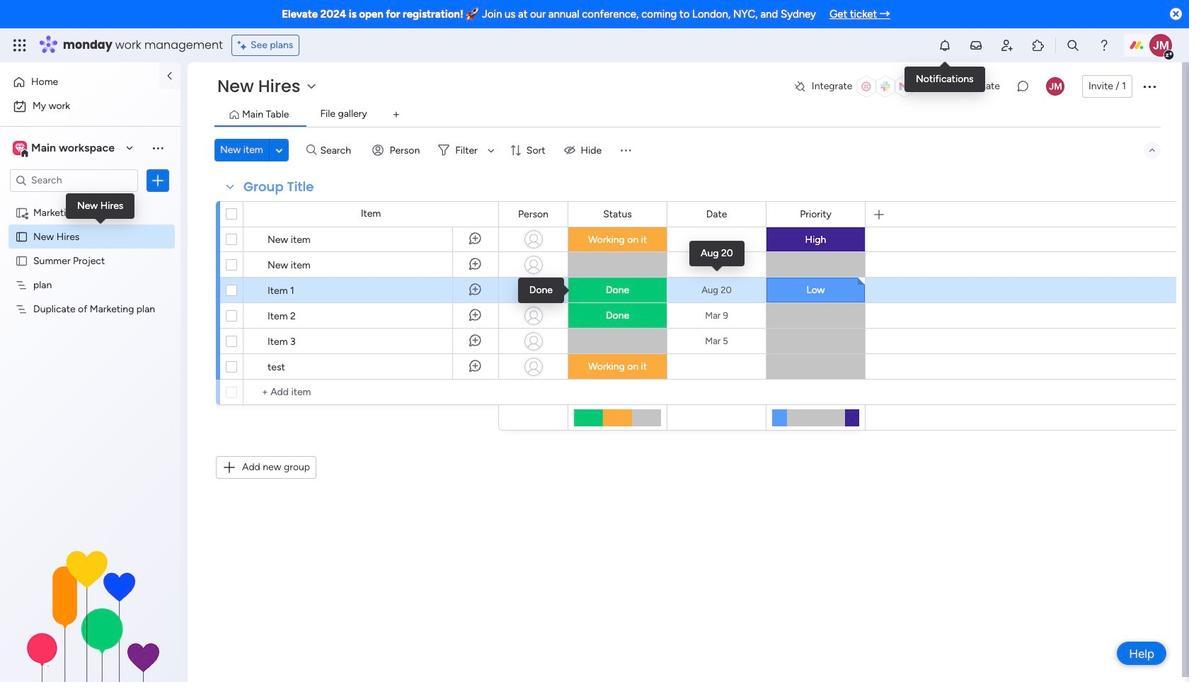 Task type: describe. For each thing, give the bounding box(es) containing it.
Search in workspace field
[[30, 172, 118, 189]]

0 horizontal spatial options image
[[151, 173, 165, 188]]

1 vertical spatial option
[[8, 95, 172, 118]]

search everything image
[[1067, 38, 1081, 52]]

workspace selection element
[[10, 123, 122, 173]]

monday marketplace image
[[1032, 38, 1046, 52]]

1 horizontal spatial jeremy miller image
[[1150, 34, 1173, 57]]

help image
[[1098, 38, 1112, 52]]

angle down image
[[276, 145, 283, 155]]

add view image
[[394, 109, 399, 120]]

start a board discussion image
[[1016, 79, 1031, 93]]

notifications image
[[938, 38, 953, 52]]

1 horizontal spatial options image
[[1142, 78, 1159, 95]]

invite members image
[[1001, 38, 1015, 52]]

lottie animation image
[[0, 539, 181, 682]]

collapse image
[[1147, 144, 1159, 156]]

1 public board image from the top
[[15, 230, 28, 243]]



Task type: vqa. For each thing, say whether or not it's contained in the screenshot.
see plans "icon"
yes



Task type: locate. For each thing, give the bounding box(es) containing it.
list box
[[0, 198, 181, 512]]

menu image
[[151, 141, 165, 155], [619, 143, 633, 157]]

select product image
[[13, 38, 27, 52]]

+ Add item text field
[[251, 384, 492, 401]]

2 vertical spatial option
[[0, 200, 181, 203]]

2 public board image from the top
[[15, 254, 28, 268]]

lottie animation element
[[0, 539, 181, 682]]

0 vertical spatial options image
[[1142, 78, 1159, 95]]

views and tools element
[[722, 31, 1175, 60]]

0 vertical spatial option
[[8, 71, 151, 93]]

v2 search image
[[307, 142, 317, 158]]

jeremy miller image right help image
[[1150, 34, 1173, 57]]

tab list
[[215, 103, 1162, 127]]

see plans image
[[238, 38, 251, 53]]

None field
[[240, 178, 318, 196], [515, 206, 552, 222], [600, 206, 636, 222], [703, 206, 731, 222], [797, 206, 836, 222], [240, 178, 318, 196], [515, 206, 552, 222], [600, 206, 636, 222], [703, 206, 731, 222], [797, 206, 836, 222]]

swkw8 image
[[937, 79, 951, 93]]

1 horizontal spatial menu image
[[619, 143, 633, 157]]

achde image
[[794, 80, 807, 93]]

tab
[[385, 103, 408, 126]]

1 vertical spatial public board image
[[15, 254, 28, 268]]

0 vertical spatial public board image
[[15, 230, 28, 243]]

1 vertical spatial options image
[[151, 173, 165, 188]]

Search field
[[317, 140, 359, 160]]

0 horizontal spatial jeremy miller image
[[1047, 77, 1065, 96]]

update feed image
[[970, 38, 984, 52]]

0 vertical spatial jeremy miller image
[[1150, 34, 1173, 57]]

shareable board image
[[15, 206, 28, 219]]

jeremy miller image
[[1150, 34, 1173, 57], [1047, 77, 1065, 96]]

1 vertical spatial jeremy miller image
[[1047, 77, 1065, 96]]

jeremy miller image right start a board discussion icon
[[1047, 77, 1065, 96]]

arrow down image
[[483, 142, 500, 159]]

0 horizontal spatial menu image
[[151, 141, 165, 155]]

options image
[[1142, 78, 1159, 95], [151, 173, 165, 188]]

public board image
[[15, 230, 28, 243], [15, 254, 28, 268]]

option
[[8, 71, 151, 93], [8, 95, 172, 118], [0, 200, 181, 203]]



